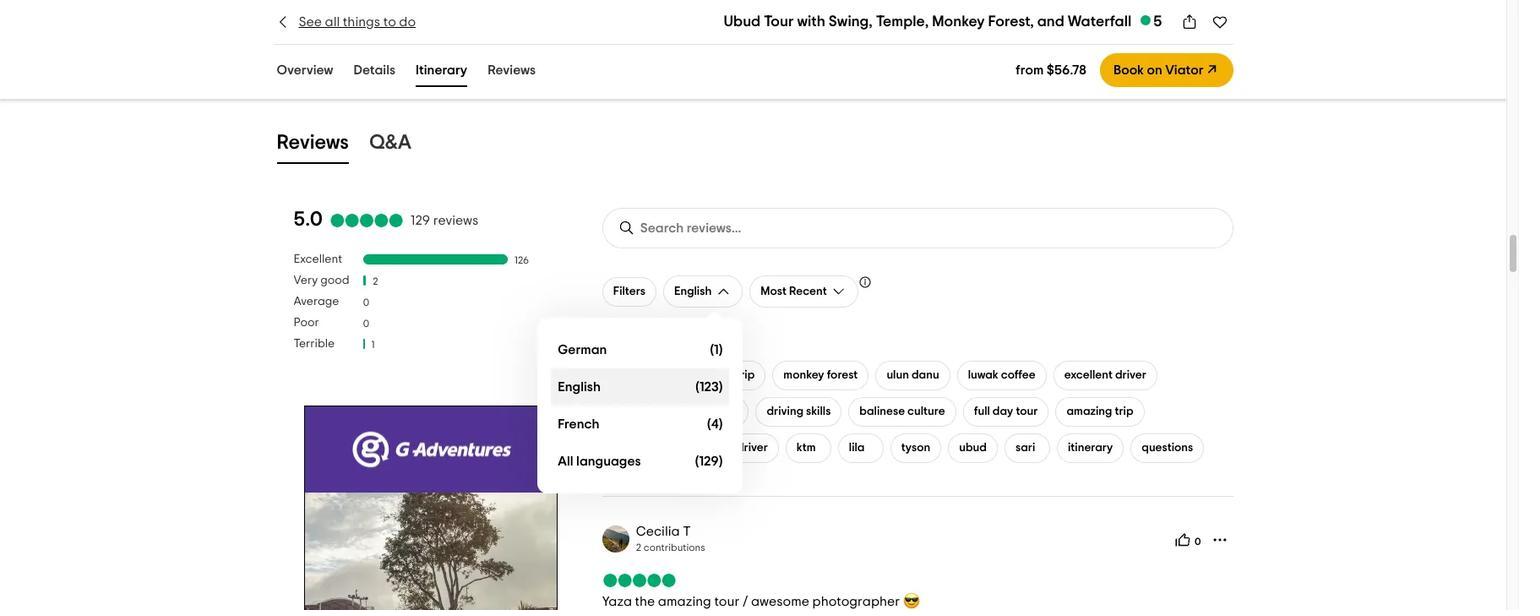 Task type: describe. For each thing, give the bounding box(es) containing it.
day inside day trip button
[[713, 369, 734, 381]]

tegalalang rice terrace button
[[602, 397, 749, 427]]

awesome
[[751, 595, 810, 608]]

itinerary
[[416, 63, 467, 77]]

Search search field
[[640, 220, 782, 236]]

full
[[974, 406, 990, 417]]

ubud button
[[948, 434, 998, 463]]

most recent button
[[750, 276, 858, 308]]

driving
[[767, 406, 804, 417]]

save to a trip image
[[1211, 14, 1228, 30]]

0 inside "0" button
[[1195, 536, 1201, 546]]

2 inside cecilia t 2 contributions
[[636, 543, 642, 553]]

most recent
[[761, 285, 827, 297]]

search image
[[618, 220, 635, 237]]

culture
[[908, 406, 945, 417]]

review
[[340, 44, 379, 57]]

0 vertical spatial reviews button
[[484, 59, 539, 87]]

lila
[[849, 442, 865, 454]]

safe
[[711, 442, 734, 454]]

average
[[294, 296, 339, 308]]

questions
[[1142, 442, 1194, 454]]

rice
[[675, 406, 696, 417]]

german
[[558, 343, 607, 356]]

😎
[[903, 595, 920, 608]]

to
[[383, 15, 396, 29]]

upload a photo link
[[405, 31, 539, 70]]

list box containing german
[[538, 318, 743, 494]]

all languages
[[558, 454, 641, 468]]

on
[[1147, 63, 1163, 77]]

$56.78
[[1047, 63, 1087, 77]]

from
[[1016, 63, 1044, 77]]

filters button
[[602, 277, 657, 306]]

filters
[[613, 285, 646, 297]]

trip for day trip
[[736, 369, 755, 381]]

1 horizontal spatial 5.0 of 5 bubbles image
[[602, 574, 677, 587]]

amazing inside button
[[1067, 406, 1113, 417]]

filter reviews element
[[294, 253, 569, 358]]

cecilia t link
[[636, 525, 691, 538]]

ubud
[[959, 442, 987, 454]]

tegalalang
[[613, 406, 672, 417]]

luwak coffee
[[968, 369, 1036, 381]]

day inside "full day tour" button
[[993, 406, 1014, 417]]

overview
[[277, 63, 333, 77]]

tour
[[764, 14, 794, 30]]

balinese culture button
[[849, 397, 956, 427]]

book
[[1114, 63, 1144, 77]]

upload
[[424, 44, 469, 57]]

mentions
[[653, 336, 708, 349]]

danu
[[912, 369, 939, 381]]

tegalalang rice terrace
[[613, 406, 738, 417]]

monkey forest button
[[773, 361, 869, 390]]

tab list containing overview
[[253, 56, 560, 90]]

all
[[325, 15, 340, 29]]

day trip button
[[702, 361, 766, 390]]

terrible
[[294, 338, 335, 350]]

full day tour
[[974, 406, 1038, 417]]

tyson button
[[891, 434, 942, 463]]

option containing german
[[551, 331, 730, 368]]

excellent
[[1065, 369, 1113, 381]]

terrace
[[698, 406, 738, 417]]

itinerary button
[[412, 59, 471, 87]]

q&a button
[[366, 128, 415, 164]]

do
[[399, 15, 416, 29]]

sari
[[1016, 442, 1035, 454]]

itinerary
[[1068, 442, 1113, 454]]

luwak coffee button
[[957, 361, 1047, 390]]

temple,
[[876, 14, 929, 30]]

cecilia
[[636, 525, 680, 538]]

book on viator link
[[1100, 53, 1233, 87]]

0 for poor
[[363, 318, 369, 328]]

cecilia t image
[[602, 525, 629, 552]]

and
[[1038, 14, 1065, 30]]

a for upload
[[472, 44, 481, 57]]

0 for average
[[363, 297, 369, 307]]

0 vertical spatial 5.0 of 5 bubbles image
[[330, 213, 404, 227]]

1 vertical spatial amazing
[[658, 595, 711, 608]]

5
[[1154, 14, 1162, 30]]

yaza the amazing tour / awesome photographer 😎 link
[[602, 595, 920, 608]]

see all things to do link
[[273, 13, 416, 31]]

french
[[558, 417, 600, 431]]

ulun danu
[[887, 369, 939, 381]]

viator
[[1166, 63, 1204, 77]]

driving skills
[[767, 406, 831, 417]]

tyson
[[902, 442, 931, 454]]

itinerary button
[[1057, 434, 1124, 463]]

overview button
[[273, 59, 337, 87]]

option containing english
[[551, 368, 730, 406]]

ktm button
[[786, 434, 831, 463]]

luwak
[[968, 369, 999, 381]]

things
[[343, 15, 380, 29]]

t
[[683, 525, 691, 538]]



Task type: locate. For each thing, give the bounding box(es) containing it.
0 horizontal spatial english
[[558, 380, 601, 393]]

open options menu image
[[1211, 532, 1228, 548]]

0 vertical spatial 2
[[373, 276, 378, 286]]

0 right average
[[363, 297, 369, 307]]

0
[[363, 297, 369, 307], [363, 318, 369, 328], [1195, 536, 1201, 546]]

monkey
[[932, 14, 985, 30]]

1 vertical spatial day
[[993, 406, 1014, 417]]

ubud tour with swing, temple, monkey forest, and waterfall
[[724, 14, 1132, 30]]

driver for safe driver
[[737, 442, 768, 454]]

0 button
[[1170, 527, 1206, 554]]

0 vertical spatial amazing
[[1067, 406, 1113, 417]]

trip
[[736, 369, 755, 381], [1115, 406, 1134, 417]]

0 vertical spatial english
[[674, 285, 712, 297]]

driving skills button
[[756, 397, 842, 427]]

a inside write a review 'link'
[[329, 44, 337, 57]]

reviews down overview button
[[277, 133, 349, 153]]

tour left /
[[714, 595, 740, 608]]

0 horizontal spatial amazing
[[658, 595, 711, 608]]

excellent
[[294, 254, 342, 265]]

tour
[[1016, 406, 1038, 417], [714, 595, 740, 608]]

driver right safe
[[737, 442, 768, 454]]

cecilia t 2 contributions
[[636, 525, 705, 553]]

questions button
[[1131, 434, 1205, 463]]

5.0
[[294, 210, 323, 230]]

sari button
[[1005, 434, 1050, 463]]

photo
[[483, 44, 520, 57]]

trip inside amazing trip button
[[1115, 406, 1134, 417]]

2 right good
[[373, 276, 378, 286]]

with
[[797, 14, 826, 30]]

safe driver button
[[700, 434, 779, 463]]

driver
[[1116, 369, 1147, 381], [737, 442, 768, 454]]

trip for amazing trip
[[1115, 406, 1134, 417]]

option up languages
[[551, 406, 730, 443]]

tour inside button
[[1016, 406, 1038, 417]]

1 vertical spatial 2
[[636, 543, 642, 553]]

book on viator
[[1114, 63, 1204, 77]]

popular mentions
[[602, 336, 708, 349]]

0 horizontal spatial 5.0 of 5 bubbles image
[[330, 213, 404, 227]]

reviews button down photo
[[484, 59, 539, 87]]

from $56.78
[[1016, 63, 1087, 77]]

see
[[299, 15, 322, 29]]

1 vertical spatial reviews button
[[273, 128, 352, 164]]

1 vertical spatial english
[[558, 380, 601, 393]]

day right full at the bottom of the page
[[993, 406, 1014, 417]]

0 vertical spatial day
[[713, 369, 734, 381]]

reviews button down overview button
[[273, 128, 352, 164]]

tab list containing reviews
[[253, 124, 1254, 167]]

amazing right the
[[658, 595, 711, 608]]

/
[[743, 595, 748, 608]]

5.0 of 5 bubbles image
[[330, 213, 404, 227], [602, 574, 677, 587]]

0 horizontal spatial day
[[713, 369, 734, 381]]

(123)
[[696, 380, 723, 393]]

reviews down photo
[[488, 63, 536, 77]]

126
[[515, 255, 529, 265]]

share image
[[1181, 14, 1198, 30]]

the
[[635, 595, 655, 608]]

1 a from the left
[[329, 44, 337, 57]]

2 vertical spatial 0
[[1195, 536, 1201, 546]]

very
[[294, 275, 318, 286]]

1 horizontal spatial 2
[[636, 543, 642, 553]]

a inside upload a photo link
[[472, 44, 481, 57]]

full day tour button
[[963, 397, 1049, 427]]

english up the french
[[558, 380, 601, 393]]

3 option from the top
[[551, 406, 730, 443]]

trip down the excellent driver button
[[1115, 406, 1134, 417]]

a right write
[[329, 44, 337, 57]]

0 horizontal spatial reviews button
[[273, 128, 352, 164]]

(4)
[[707, 417, 723, 431]]

1 tab list from the top
[[253, 56, 560, 90]]

2
[[373, 276, 378, 286], [636, 543, 642, 553]]

option down tegalalang
[[551, 443, 730, 480]]

safe driver
[[711, 442, 768, 454]]

0 horizontal spatial tour
[[714, 595, 740, 608]]

option containing french
[[551, 406, 730, 443]]

2 right the 'cecilia t' image
[[636, 543, 642, 553]]

balinese culture
[[860, 406, 945, 417]]

0 horizontal spatial reviews
[[277, 133, 349, 153]]

ulun danu button
[[876, 361, 950, 390]]

day trip
[[713, 369, 755, 381]]

1 horizontal spatial amazing
[[1067, 406, 1113, 417]]

0 vertical spatial 0
[[363, 297, 369, 307]]

write
[[293, 44, 326, 57]]

english button
[[663, 276, 743, 308]]

0 horizontal spatial driver
[[737, 442, 768, 454]]

see all things to do
[[299, 15, 416, 29]]

day down (1) on the bottom
[[713, 369, 734, 381]]

1
[[371, 339, 375, 349]]

1 vertical spatial tour
[[714, 595, 740, 608]]

forest
[[827, 369, 858, 381]]

good
[[321, 275, 350, 286]]

option down filters button
[[551, 331, 730, 368]]

5.0 of 5 bubbles image up the
[[602, 574, 677, 587]]

driver right excellent
[[1116, 369, 1147, 381]]

2 tab list from the top
[[253, 124, 1254, 167]]

0 vertical spatial trip
[[736, 369, 755, 381]]

english
[[674, 285, 712, 297], [558, 380, 601, 393]]

0 horizontal spatial trip
[[736, 369, 755, 381]]

trip inside day trip button
[[736, 369, 755, 381]]

details
[[354, 63, 396, 77]]

option containing all languages
[[551, 443, 730, 480]]

skills
[[806, 406, 831, 417]]

1 horizontal spatial day
[[993, 406, 1014, 417]]

photographer
[[813, 595, 900, 608]]

coffee
[[1001, 369, 1036, 381]]

0 horizontal spatial 2
[[373, 276, 378, 286]]

a for write
[[329, 44, 337, 57]]

1 vertical spatial driver
[[737, 442, 768, 454]]

english inside popup button
[[674, 285, 712, 297]]

trip right (123)
[[736, 369, 755, 381]]

tour up sari in the bottom of the page
[[1016, 406, 1038, 417]]

1 vertical spatial tab list
[[253, 124, 1254, 167]]

option
[[551, 331, 730, 368], [551, 368, 730, 406], [551, 406, 730, 443], [551, 443, 730, 480]]

1 option from the top
[[551, 331, 730, 368]]

0 vertical spatial reviews
[[488, 63, 536, 77]]

(129)
[[695, 454, 723, 468]]

write a review link
[[273, 31, 398, 70]]

reviews
[[488, 63, 536, 77], [277, 133, 349, 153]]

a left photo
[[472, 44, 481, 57]]

english inside option
[[558, 380, 601, 393]]

contributions
[[644, 543, 705, 553]]

swing,
[[829, 14, 873, 30]]

most
[[761, 285, 787, 297]]

0 right the poor
[[363, 318, 369, 328]]

1 horizontal spatial driver
[[1116, 369, 1147, 381]]

very good
[[294, 275, 350, 286]]

0 horizontal spatial a
[[329, 44, 337, 57]]

2 option from the top
[[551, 368, 730, 406]]

0 vertical spatial tour
[[1016, 406, 1038, 417]]

lila button
[[838, 434, 884, 463]]

1 vertical spatial 0
[[363, 318, 369, 328]]

1 horizontal spatial a
[[472, 44, 481, 57]]

1 horizontal spatial reviews button
[[484, 59, 539, 87]]

1 vertical spatial trip
[[1115, 406, 1134, 417]]

1 vertical spatial reviews
[[277, 133, 349, 153]]

5.0 of 5 bubbles image left 129
[[330, 213, 404, 227]]

1 horizontal spatial tour
[[1016, 406, 1038, 417]]

1 horizontal spatial english
[[674, 285, 712, 297]]

0 left open options menu image
[[1195, 536, 1201, 546]]

1 vertical spatial 5.0 of 5 bubbles image
[[602, 574, 677, 587]]

monkey
[[784, 369, 825, 381]]

write a review
[[293, 44, 379, 57]]

amazing down excellent
[[1067, 406, 1113, 417]]

tab list
[[253, 56, 560, 90], [253, 124, 1254, 167]]

balinese
[[860, 406, 905, 417]]

languages
[[576, 454, 641, 468]]

1 horizontal spatial reviews
[[488, 63, 536, 77]]

4 option from the top
[[551, 443, 730, 480]]

details button
[[350, 59, 399, 87]]

2 a from the left
[[472, 44, 481, 57]]

129 reviews
[[411, 213, 479, 227]]

0 vertical spatial driver
[[1116, 369, 1147, 381]]

monkey forest
[[784, 369, 858, 381]]

q&a
[[369, 133, 411, 153]]

0 vertical spatial tab list
[[253, 56, 560, 90]]

advertisement region
[[304, 406, 558, 610]]

poor
[[294, 317, 319, 329]]

english up mentions
[[674, 285, 712, 297]]

excellent driver button
[[1054, 361, 1158, 390]]

driver for excellent driver
[[1116, 369, 1147, 381]]

1 horizontal spatial trip
[[1115, 406, 1134, 417]]

reviews
[[433, 213, 479, 227]]

option down popular in the left bottom of the page
[[551, 368, 730, 406]]

2 inside filter reviews element
[[373, 276, 378, 286]]

list box
[[538, 318, 743, 494]]

amazing trip button
[[1056, 397, 1145, 427]]

waterfall
[[1068, 14, 1132, 30]]



Task type: vqa. For each thing, say whether or not it's contained in the screenshot.
rightmost amazing
yes



